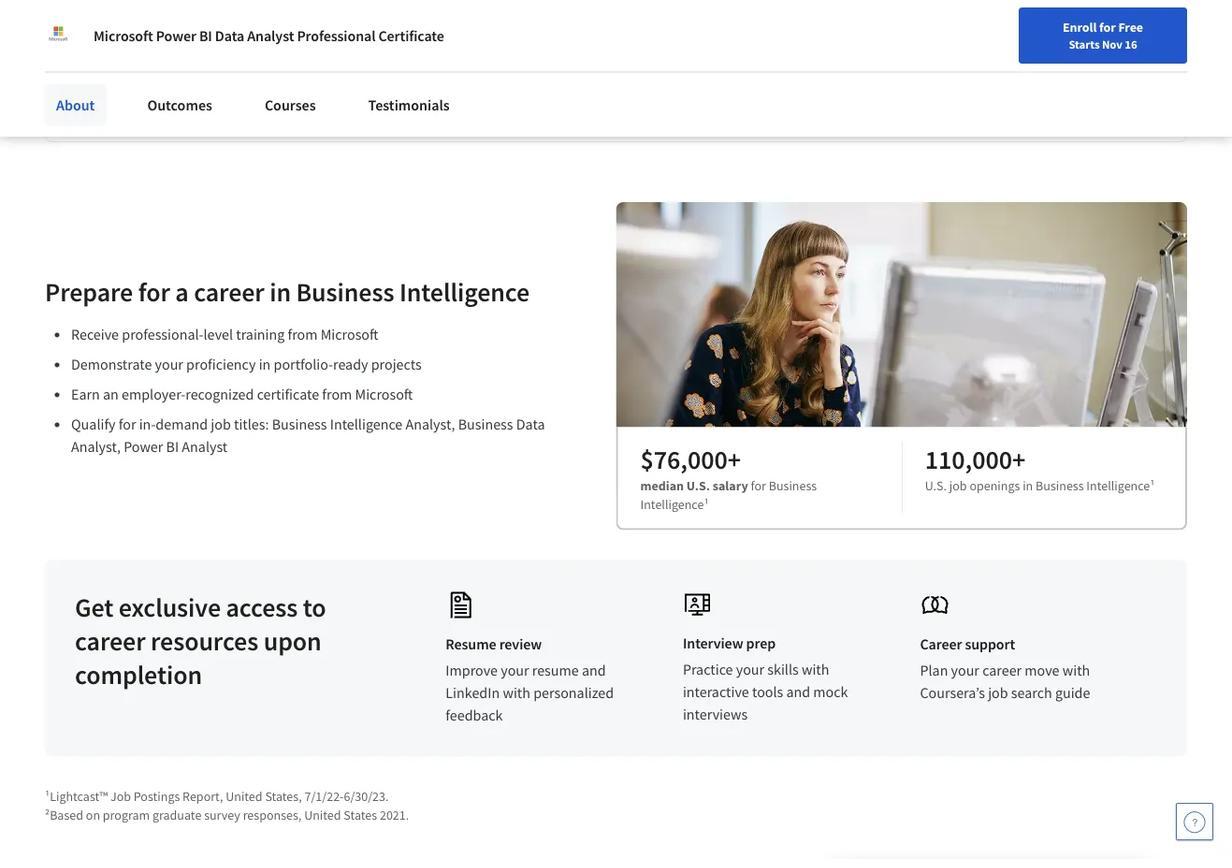 Task type: vqa. For each thing, say whether or not it's contained in the screenshot.
the martech
no



Task type: describe. For each thing, give the bounding box(es) containing it.
earn
[[71, 385, 100, 404]]

0 vertical spatial power
[[156, 26, 196, 45]]

exclusive
[[119, 590, 221, 623]]

training
[[236, 325, 285, 344]]

prepare
[[45, 275, 133, 308]]

enroll for free starts nov 16
[[1063, 19, 1144, 51]]

coursera image
[[22, 15, 141, 45]]

for right coursera
[[256, 91, 275, 110]]

prep
[[747, 634, 776, 653]]

0 vertical spatial united
[[226, 787, 263, 804]]

+ for $76,000
[[728, 443, 741, 475]]

titles:
[[234, 415, 269, 434]]

professional
[[297, 26, 376, 45]]

support
[[965, 635, 1016, 654]]

a
[[175, 275, 189, 308]]

feedback
[[446, 706, 503, 725]]

see how employees at top companies are mastering in-demand skills
[[76, 3, 652, 69]]

outcomes
[[147, 95, 212, 114]]

1 horizontal spatial career
[[194, 275, 265, 308]]

get
[[75, 590, 114, 623]]

mock
[[814, 683, 848, 701]]

resume
[[446, 635, 497, 654]]

graduate
[[153, 806, 202, 823]]

coursera's
[[920, 684, 986, 702]]

demonstrate your proficiency in portfolio-ready projects
[[71, 355, 422, 374]]

improve
[[446, 661, 498, 680]]

your for interview prep practice your skills with interactive tools and mock interviews
[[736, 660, 765, 679]]

survey
[[204, 806, 240, 823]]

u.s. inside 110,000 + u.s. job openings in business intelligence ¹
[[925, 477, 947, 494]]

¹ inside 110,000 + u.s. job openings in business intelligence ¹
[[1151, 477, 1155, 494]]

practice
[[683, 660, 733, 679]]

ready
[[333, 355, 368, 374]]

with inside resume review improve your resume and linkedin with personalized feedback
[[503, 684, 531, 702]]

move
[[1025, 661, 1060, 680]]

interview
[[683, 634, 744, 653]]

qualify for in-demand job titles: business intelligence analyst, business data analyst, power bi analyst
[[71, 415, 545, 456]]

career for plan
[[983, 661, 1022, 680]]

microsoft image
[[45, 22, 71, 49]]

states
[[344, 806, 377, 823]]

program
[[103, 806, 150, 823]]

1 vertical spatial microsoft
[[321, 325, 379, 344]]

about
[[56, 95, 95, 114]]

level
[[204, 325, 233, 344]]

your for resume review improve your resume and linkedin with personalized feedback
[[501, 661, 529, 680]]

help center image
[[1184, 811, 1206, 833]]

outcomes link
[[136, 84, 224, 125]]

7/1/22-
[[305, 787, 344, 804]]

postings
[[134, 787, 180, 804]]

1 vertical spatial in
[[259, 355, 271, 374]]

more
[[116, 91, 150, 110]]

free
[[1119, 19, 1144, 36]]

job inside 110,000 + u.s. job openings in business intelligence ¹
[[950, 477, 967, 494]]

1 horizontal spatial from
[[322, 385, 352, 404]]

$76,000 + median u.s. salary
[[641, 443, 748, 494]]

0 vertical spatial microsoft
[[94, 26, 153, 45]]

companies
[[372, 3, 493, 36]]

about link
[[45, 84, 106, 125]]

¹lightcast™ job postings report, united states, 7/1/22-6/30/23. ²based on program graduate survey responses, united states 2021.
[[45, 787, 409, 823]]

with inside career support plan your career move with coursera's job search guide
[[1063, 661, 1091, 680]]

coursera
[[194, 91, 253, 110]]

for for starts
[[1100, 19, 1116, 36]]

and inside resume review improve your resume and linkedin with personalized feedback
[[582, 661, 606, 680]]

+ for 110,000
[[1013, 443, 1026, 475]]

u.s. inside $76,000 + median u.s. salary
[[687, 477, 710, 494]]

0 vertical spatial data
[[215, 26, 244, 45]]

for inside for business intelligence
[[751, 477, 766, 494]]

qualify
[[71, 415, 116, 434]]

prepare for a career in business intelligence
[[45, 275, 530, 308]]

about
[[153, 91, 192, 110]]

tools
[[752, 683, 784, 701]]

proficiency
[[186, 355, 256, 374]]

power inside qualify for in-demand job titles: business intelligence analyst, business data analyst, power bi analyst
[[124, 437, 163, 456]]

for for demand
[[119, 415, 136, 434]]

business inside for business intelligence
[[769, 477, 817, 494]]

portfolio-
[[274, 355, 333, 374]]

guide
[[1056, 684, 1091, 702]]

enroll
[[1063, 19, 1097, 36]]

receive professional-level training from microsoft
[[71, 325, 379, 344]]

certificate
[[379, 26, 444, 45]]

and inside interview prep practice your skills with interactive tools and mock interviews
[[787, 683, 811, 701]]

for business intelligence
[[641, 477, 817, 512]]

at
[[301, 3, 324, 36]]

recognized
[[186, 385, 254, 404]]

professional-
[[122, 325, 204, 344]]

demand inside see how employees at top companies are mastering in-demand skills
[[106, 37, 198, 69]]

see
[[76, 3, 116, 36]]

bi inside qualify for in-demand job titles: business intelligence analyst, business data analyst, power bi analyst
[[166, 437, 179, 456]]

responses,
[[243, 806, 302, 823]]

skills inside see how employees at top companies are mastering in-demand skills
[[203, 37, 260, 69]]

110,000 + u.s. job openings in business intelligence ¹
[[925, 443, 1155, 494]]

to
[[303, 590, 326, 623]]

skills inside interview prep practice your skills with interactive tools and mock interviews
[[768, 660, 799, 679]]

job
[[110, 787, 131, 804]]

demand inside qualify for in-demand job titles: business intelligence analyst, business data analyst, power bi analyst
[[156, 415, 208, 434]]

resources
[[151, 624, 258, 657]]

learn more about coursera for business
[[76, 91, 335, 110]]

mastering
[[539, 3, 652, 36]]

2021.
[[380, 806, 409, 823]]

110,000
[[925, 443, 1013, 475]]

plan
[[920, 661, 948, 680]]

earn an employer-recognized certificate from microsoft
[[71, 385, 413, 404]]

microsoft power bi data analyst professional certificate
[[94, 26, 444, 45]]

career
[[920, 635, 962, 654]]

1 horizontal spatial united
[[304, 806, 341, 823]]

how
[[122, 3, 170, 36]]

2 vertical spatial microsoft
[[355, 385, 413, 404]]



Task type: locate. For each thing, give the bounding box(es) containing it.
power up about
[[156, 26, 196, 45]]

completion
[[75, 658, 202, 691]]

0 horizontal spatial from
[[288, 325, 318, 344]]

bi right how
[[199, 26, 212, 45]]

in- down see
[[76, 37, 106, 69]]

demand down how
[[106, 37, 198, 69]]

career inside the get exclusive access to career resources upon completion
[[75, 624, 146, 657]]

coursera enterprise logos image
[[796, 18, 1157, 96]]

1 horizontal spatial analyst,
[[406, 415, 455, 434]]

your down review
[[501, 661, 529, 680]]

2 + from the left
[[1013, 443, 1026, 475]]

1 vertical spatial career
[[75, 624, 146, 657]]

1 vertical spatial ¹
[[704, 495, 709, 512]]

analyst,
[[406, 415, 455, 434], [71, 437, 121, 456]]

an
[[103, 385, 119, 404]]

0 horizontal spatial data
[[215, 26, 244, 45]]

1 vertical spatial in-
[[139, 415, 156, 434]]

0 vertical spatial analyst
[[247, 26, 294, 45]]

1 vertical spatial power
[[124, 437, 163, 456]]

u.s.
[[687, 477, 710, 494], [925, 477, 947, 494]]

resume
[[532, 661, 579, 680]]

1 horizontal spatial u.s.
[[925, 477, 947, 494]]

1 vertical spatial bi
[[166, 437, 179, 456]]

demand
[[106, 37, 198, 69], [156, 415, 208, 434]]

receive
[[71, 325, 119, 344]]

median
[[641, 477, 684, 494]]

0 vertical spatial in-
[[76, 37, 106, 69]]

in- inside see how employees at top companies are mastering in-demand skills
[[76, 37, 106, 69]]

job down recognized
[[211, 415, 231, 434]]

in up training
[[270, 275, 291, 308]]

0 horizontal spatial ¹
[[704, 495, 709, 512]]

u.s. down $76,000
[[687, 477, 710, 494]]

microsoft down projects
[[355, 385, 413, 404]]

0 horizontal spatial analyst
[[182, 437, 228, 456]]

1 vertical spatial and
[[787, 683, 811, 701]]

0 vertical spatial and
[[582, 661, 606, 680]]

for inside qualify for in-demand job titles: business intelligence analyst, business data analyst, power bi analyst
[[119, 415, 136, 434]]

for right salary
[[751, 477, 766, 494]]

your for career support plan your career move with coursera's job search guide
[[951, 661, 980, 680]]

with up guide
[[1063, 661, 1091, 680]]

1 u.s. from the left
[[687, 477, 710, 494]]

employer-
[[122, 385, 186, 404]]

1 vertical spatial analyst
[[182, 437, 228, 456]]

1 vertical spatial job
[[950, 477, 967, 494]]

personalized
[[534, 684, 614, 702]]

courses link
[[254, 84, 327, 125]]

analyst
[[247, 26, 294, 45], [182, 437, 228, 456]]

report,
[[183, 787, 223, 804]]

1 horizontal spatial in-
[[139, 415, 156, 434]]

1 + from the left
[[728, 443, 741, 475]]

for for career
[[138, 275, 170, 308]]

and up personalized
[[582, 661, 606, 680]]

6/30/23.
[[344, 787, 389, 804]]

1 horizontal spatial data
[[516, 415, 545, 434]]

power down employer-
[[124, 437, 163, 456]]

testimonials
[[368, 95, 450, 114]]

career down the support
[[983, 661, 1022, 680]]

1 horizontal spatial +
[[1013, 443, 1026, 475]]

interview prep practice your skills with interactive tools and mock interviews
[[683, 634, 848, 724]]

for up nov
[[1100, 19, 1116, 36]]

power
[[156, 26, 196, 45], [124, 437, 163, 456]]

for inside enroll for free starts nov 16
[[1100, 19, 1116, 36]]

projects
[[371, 355, 422, 374]]

job inside qualify for in-demand job titles: business intelligence analyst, business data analyst, power bi analyst
[[211, 415, 231, 434]]

0 vertical spatial job
[[211, 415, 231, 434]]

menu item
[[893, 19, 1014, 80]]

analyst left "at"
[[247, 26, 294, 45]]

search
[[1012, 684, 1053, 702]]

upon
[[264, 624, 322, 657]]

bi down employer-
[[166, 437, 179, 456]]

united up survey
[[226, 787, 263, 804]]

for left the a
[[138, 275, 170, 308]]

0 vertical spatial from
[[288, 325, 318, 344]]

your inside career support plan your career move with coursera's job search guide
[[951, 661, 980, 680]]

certificate
[[257, 385, 319, 404]]

u.s. down 110,000 on the right bottom of the page
[[925, 477, 947, 494]]

intelligence inside for business intelligence
[[641, 495, 704, 512]]

your down prep
[[736, 660, 765, 679]]

from down ready
[[322, 385, 352, 404]]

1 horizontal spatial bi
[[199, 26, 212, 45]]

1 horizontal spatial with
[[802, 660, 830, 679]]

for
[[1100, 19, 1116, 36], [256, 91, 275, 110], [138, 275, 170, 308], [119, 415, 136, 434], [751, 477, 766, 494]]

united down 7/1/22-
[[304, 806, 341, 823]]

testimonials link
[[357, 84, 461, 125]]

+ up openings
[[1013, 443, 1026, 475]]

¹
[[1151, 477, 1155, 494], [704, 495, 709, 512]]

data inside qualify for in-demand job titles: business intelligence analyst, business data analyst, power bi analyst
[[516, 415, 545, 434]]

career support plan your career move with coursera's job search guide
[[920, 635, 1091, 702]]

1 vertical spatial united
[[304, 806, 341, 823]]

business inside 110,000 + u.s. job openings in business intelligence ¹
[[1036, 477, 1084, 494]]

0 vertical spatial career
[[194, 275, 265, 308]]

2 vertical spatial in
[[1023, 477, 1034, 494]]

career for access
[[75, 624, 146, 657]]

united
[[226, 787, 263, 804], [304, 806, 341, 823]]

and right tools
[[787, 683, 811, 701]]

0 vertical spatial demand
[[106, 37, 198, 69]]

from up the portfolio-
[[288, 325, 318, 344]]

your inside interview prep practice your skills with interactive tools and mock interviews
[[736, 660, 765, 679]]

²based
[[45, 806, 83, 823]]

1 vertical spatial demand
[[156, 415, 208, 434]]

show notifications image
[[1033, 23, 1056, 46]]

0 horizontal spatial and
[[582, 661, 606, 680]]

job inside career support plan your career move with coursera's job search guide
[[989, 684, 1009, 702]]

0 horizontal spatial with
[[503, 684, 531, 702]]

0 horizontal spatial career
[[75, 624, 146, 657]]

1 horizontal spatial analyst
[[247, 26, 294, 45]]

microsoft
[[94, 26, 153, 45], [321, 325, 379, 344], [355, 385, 413, 404]]

0 horizontal spatial skills
[[203, 37, 260, 69]]

skills
[[203, 37, 260, 69], [768, 660, 799, 679]]

2 u.s. from the left
[[925, 477, 947, 494]]

1 vertical spatial analyst,
[[71, 437, 121, 456]]

for right qualify at the left of the page
[[119, 415, 136, 434]]

skills down 'employees'
[[203, 37, 260, 69]]

salary
[[713, 477, 748, 494]]

0 horizontal spatial +
[[728, 443, 741, 475]]

1 vertical spatial data
[[516, 415, 545, 434]]

2 vertical spatial job
[[989, 684, 1009, 702]]

are
[[498, 3, 534, 36]]

$76,000
[[641, 443, 728, 475]]

microsoft up ready
[[321, 325, 379, 344]]

learn
[[76, 91, 113, 110]]

starts
[[1069, 37, 1100, 51]]

0 vertical spatial in
[[270, 275, 291, 308]]

data
[[215, 26, 244, 45], [516, 415, 545, 434]]

review
[[499, 635, 542, 654]]

intelligence inside qualify for in-demand job titles: business intelligence analyst, business data analyst, power bi analyst
[[330, 415, 403, 434]]

0 horizontal spatial job
[[211, 415, 231, 434]]

career inside career support plan your career move with coursera's job search guide
[[983, 661, 1022, 680]]

career down get
[[75, 624, 146, 657]]

0 horizontal spatial analyst,
[[71, 437, 121, 456]]

1 vertical spatial skills
[[768, 660, 799, 679]]

in down training
[[259, 355, 271, 374]]

learn more about coursera for business link
[[76, 91, 335, 110]]

bi
[[199, 26, 212, 45], [166, 437, 179, 456]]

analyst down recognized
[[182, 437, 228, 456]]

intelligence inside 110,000 + u.s. job openings in business intelligence ¹
[[1087, 477, 1151, 494]]

2 horizontal spatial with
[[1063, 661, 1091, 680]]

business
[[278, 91, 335, 110], [296, 275, 394, 308], [272, 415, 327, 434], [458, 415, 513, 434], [769, 477, 817, 494], [1036, 477, 1084, 494]]

states,
[[265, 787, 302, 804]]

with inside interview prep practice your skills with interactive tools and mock interviews
[[802, 660, 830, 679]]

+
[[728, 443, 741, 475], [1013, 443, 1026, 475]]

intelligence
[[400, 275, 530, 308], [330, 415, 403, 434], [1087, 477, 1151, 494], [641, 495, 704, 512]]

0 horizontal spatial united
[[226, 787, 263, 804]]

1 horizontal spatial job
[[950, 477, 967, 494]]

with up mock at bottom right
[[802, 660, 830, 679]]

your up coursera's
[[951, 661, 980, 680]]

and
[[582, 661, 606, 680], [787, 683, 811, 701]]

1 vertical spatial from
[[322, 385, 352, 404]]

0 horizontal spatial bi
[[166, 437, 179, 456]]

job
[[211, 415, 231, 434], [950, 477, 967, 494], [989, 684, 1009, 702]]

in- inside qualify for in-demand job titles: business intelligence analyst, business data analyst, power bi analyst
[[139, 415, 156, 434]]

analyst, down projects
[[406, 415, 455, 434]]

+ inside $76,000 + median u.s. salary
[[728, 443, 741, 475]]

career
[[194, 275, 265, 308], [75, 624, 146, 657], [983, 661, 1022, 680]]

your inside resume review improve your resume and linkedin with personalized feedback
[[501, 661, 529, 680]]

0 vertical spatial analyst,
[[406, 415, 455, 434]]

¹lightcast™
[[45, 787, 108, 804]]

microsoft right microsoft image
[[94, 26, 153, 45]]

demand down employer-
[[156, 415, 208, 434]]

0 vertical spatial ¹
[[1151, 477, 1155, 494]]

job left search
[[989, 684, 1009, 702]]

2 vertical spatial career
[[983, 661, 1022, 680]]

+ up salary
[[728, 443, 741, 475]]

access
[[226, 590, 298, 623]]

resume review improve your resume and linkedin with personalized feedback
[[446, 635, 614, 725]]

interviews
[[683, 705, 748, 724]]

your
[[155, 355, 183, 374], [736, 660, 765, 679], [501, 661, 529, 680], [951, 661, 980, 680]]

+ inside 110,000 + u.s. job openings in business intelligence ¹
[[1013, 443, 1026, 475]]

2 horizontal spatial job
[[989, 684, 1009, 702]]

get exclusive access to career resources upon completion
[[75, 590, 326, 691]]

in right openings
[[1023, 477, 1034, 494]]

1 horizontal spatial ¹
[[1151, 477, 1155, 494]]

0 horizontal spatial u.s.
[[687, 477, 710, 494]]

in- down employer-
[[139, 415, 156, 434]]

1 horizontal spatial skills
[[768, 660, 799, 679]]

None search field
[[267, 12, 491, 49]]

0 vertical spatial bi
[[199, 26, 212, 45]]

1 horizontal spatial and
[[787, 683, 811, 701]]

analyst, down qualify at the left of the page
[[71, 437, 121, 456]]

skills up tools
[[768, 660, 799, 679]]

0 horizontal spatial in-
[[76, 37, 106, 69]]

2 horizontal spatial career
[[983, 661, 1022, 680]]

in-
[[76, 37, 106, 69], [139, 415, 156, 434]]

nov
[[1102, 37, 1123, 51]]

linkedin
[[446, 684, 500, 702]]

job down 110,000 on the right bottom of the page
[[950, 477, 967, 494]]

analyst inside qualify for in-demand job titles: business intelligence analyst, business data analyst, power bi analyst
[[182, 437, 228, 456]]

with right linkedin
[[503, 684, 531, 702]]

career up "receive professional-level training from microsoft"
[[194, 275, 265, 308]]

top
[[329, 3, 367, 36]]

in
[[270, 275, 291, 308], [259, 355, 271, 374], [1023, 477, 1034, 494]]

on
[[86, 806, 100, 823]]

16
[[1125, 37, 1138, 51]]

openings
[[970, 477, 1021, 494]]

in inside 110,000 + u.s. job openings in business intelligence ¹
[[1023, 477, 1034, 494]]

your down professional-
[[155, 355, 183, 374]]

courses
[[265, 95, 316, 114]]

0 vertical spatial skills
[[203, 37, 260, 69]]



